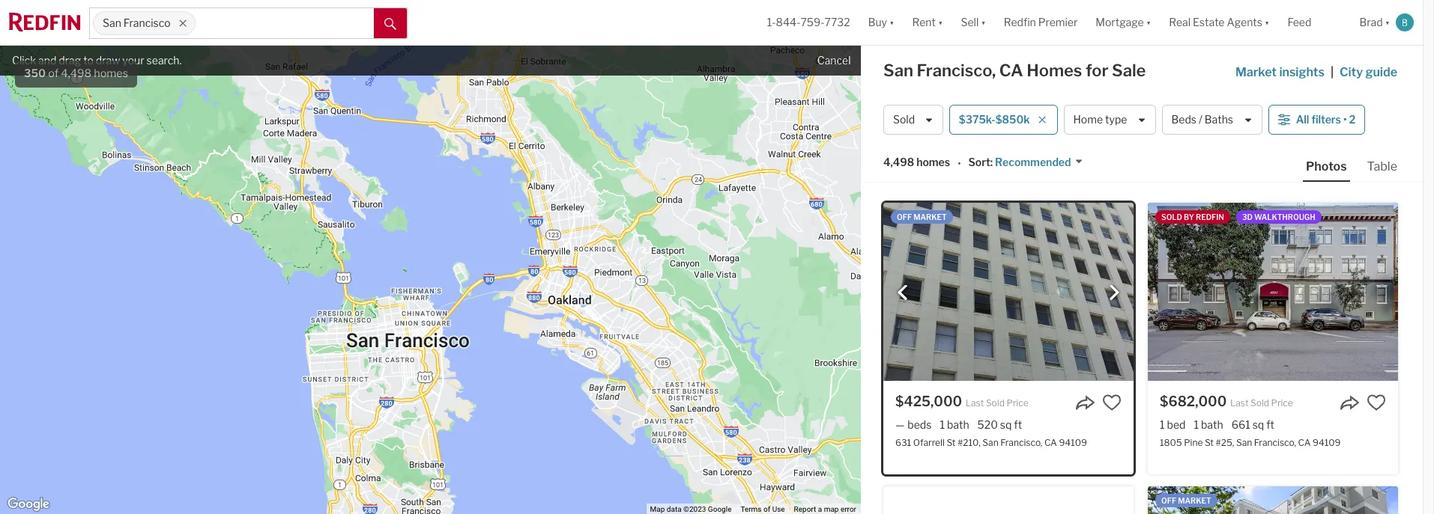Task type: vqa. For each thing, say whether or not it's contained in the screenshot.
Sort :
yes



Task type: locate. For each thing, give the bounding box(es) containing it.
homes
[[94, 67, 128, 80], [917, 156, 950, 169]]

2 sq from the left
[[1253, 419, 1264, 432]]

all
[[1296, 113, 1310, 126]]

last up 661
[[1230, 398, 1249, 409]]

price up 520 sq ft
[[1007, 398, 1029, 409]]

last for $682,000
[[1230, 398, 1249, 409]]

1 favorite button image from the left
[[1102, 393, 1122, 413]]

st left #210,
[[947, 438, 956, 449]]

off down 4,498 homes •
[[897, 213, 912, 222]]

report
[[794, 506, 816, 514]]

0 horizontal spatial sold
[[893, 113, 915, 126]]

bath up #25,
[[1201, 419, 1223, 432]]

1 horizontal spatial sq
[[1253, 419, 1264, 432]]

0 vertical spatial of
[[48, 67, 59, 80]]

1 horizontal spatial francisco,
[[1001, 438, 1043, 449]]

real estate agents ▾
[[1169, 16, 1270, 29]]

1 horizontal spatial price
[[1271, 398, 1293, 409]]

94109 for $682,000
[[1313, 438, 1341, 449]]

1 horizontal spatial 4,498
[[884, 156, 914, 169]]

—
[[896, 419, 905, 432]]

0 horizontal spatial last sold price
[[966, 398, 1029, 409]]

1 last sold price from the left
[[966, 398, 1029, 409]]

bed
[[1167, 419, 1186, 432]]

last sold price up 661 sq ft at the bottom of the page
[[1230, 398, 1293, 409]]

redfin
[[1004, 16, 1036, 29]]

1 horizontal spatial sold
[[986, 398, 1005, 409]]

1 up ofarrell
[[940, 419, 945, 432]]

4,498 right and
[[61, 67, 92, 80]]

0 horizontal spatial last
[[966, 398, 984, 409]]

feed button
[[1279, 0, 1351, 45]]

▾ right brad
[[1385, 16, 1390, 29]]

sell ▾ button
[[961, 0, 986, 45]]

san francisco, ca homes for sale
[[884, 61, 1146, 80]]

1 vertical spatial market
[[1178, 497, 1212, 506]]

631 ofarrell st #210, san francisco, ca 94109
[[896, 438, 1087, 449]]

• left 2
[[1344, 113, 1347, 126]]

1805 pine st #25, san francisco, ca 94109
[[1160, 438, 1341, 449]]

1
[[940, 419, 945, 432], [1160, 419, 1165, 432], [1194, 419, 1199, 432]]

0 horizontal spatial off market
[[897, 213, 947, 222]]

search.
[[147, 54, 182, 67]]

520 sq ft
[[978, 419, 1022, 432]]

sold for $425,000
[[986, 398, 1005, 409]]

baths
[[1205, 113, 1234, 126]]

data
[[667, 506, 682, 514]]

sq right 661
[[1253, 419, 1264, 432]]

last for $425,000
[[966, 398, 984, 409]]

2 ▾ from the left
[[938, 16, 943, 29]]

sold up 4,498 homes •
[[893, 113, 915, 126]]

market
[[1236, 65, 1277, 79]]

▾ for buy ▾
[[890, 16, 894, 29]]

1 horizontal spatial ca
[[1045, 438, 1057, 449]]

remove $375k-$850k image
[[1038, 115, 1047, 124]]

market insights link
[[1236, 49, 1325, 82]]

1 left bed
[[1160, 419, 1165, 432]]

0 horizontal spatial market
[[914, 213, 947, 222]]

2 horizontal spatial sold
[[1251, 398, 1270, 409]]

market down 4,498 homes •
[[914, 213, 947, 222]]

None search field
[[195, 8, 374, 38]]

661
[[1232, 419, 1250, 432]]

• inside 4,498 homes •
[[958, 157, 961, 170]]

brad
[[1360, 16, 1383, 29]]

0 vertical spatial •
[[1344, 113, 1347, 126]]

sq for $682,000
[[1253, 419, 1264, 432]]

last up 520
[[966, 398, 984, 409]]

of right 350
[[48, 67, 59, 80]]

350 of 4,498 homes
[[24, 67, 128, 80]]

favorite button image for $682,000
[[1367, 393, 1386, 413]]

mortgage ▾ button
[[1087, 0, 1160, 45]]

$375k-
[[959, 113, 996, 126]]

1 horizontal spatial last
[[1230, 398, 1249, 409]]

1 horizontal spatial 1 bath
[[1194, 419, 1223, 432]]

1 horizontal spatial st
[[1205, 438, 1214, 449]]

1 horizontal spatial •
[[1344, 113, 1347, 126]]

1 horizontal spatial 1
[[1160, 419, 1165, 432]]

1 horizontal spatial homes
[[917, 156, 950, 169]]

san
[[103, 17, 121, 30], [884, 61, 913, 80], [983, 438, 999, 449], [1236, 438, 1252, 449]]

$425,000
[[896, 394, 962, 410]]

0 horizontal spatial homes
[[94, 67, 128, 80]]

use
[[772, 506, 785, 514]]

• for homes
[[958, 157, 961, 170]]

last
[[966, 398, 984, 409], [1230, 398, 1249, 409]]

1 bath up #210,
[[940, 419, 969, 432]]

1 94109 from the left
[[1059, 438, 1087, 449]]

real estate agents ▾ button
[[1160, 0, 1279, 45]]

#25,
[[1216, 438, 1235, 449]]

estate
[[1193, 16, 1225, 29]]

▾ for brad ▾
[[1385, 16, 1390, 29]]

2 1 from the left
[[1160, 419, 1165, 432]]

sold up 520 sq ft
[[986, 398, 1005, 409]]

1 vertical spatial •
[[958, 157, 961, 170]]

520
[[978, 419, 998, 432]]

report a map error
[[794, 506, 857, 514]]

2 price from the left
[[1271, 398, 1293, 409]]

661 sq ft
[[1232, 419, 1275, 432]]

premier
[[1039, 16, 1078, 29]]

bath up #210,
[[947, 419, 969, 432]]

2 1 bath from the left
[[1194, 419, 1223, 432]]

1 ▾ from the left
[[890, 16, 894, 29]]

0 horizontal spatial bath
[[947, 419, 969, 432]]

error
[[841, 506, 857, 514]]

favorite button checkbox
[[1367, 393, 1386, 413]]

rent ▾
[[912, 16, 943, 29]]

2 horizontal spatial 1
[[1194, 419, 1199, 432]]

2 st from the left
[[1205, 438, 1214, 449]]

631
[[896, 438, 911, 449]]

click
[[12, 54, 36, 67]]

1 bath up the pine
[[1194, 419, 1223, 432]]

homes left sort
[[917, 156, 950, 169]]

3 ▾ from the left
[[981, 16, 986, 29]]

1 price from the left
[[1007, 398, 1029, 409]]

sold up 661 sq ft at the bottom of the page
[[1251, 398, 1270, 409]]

cancel button
[[817, 46, 851, 76]]

0 vertical spatial off market
[[897, 213, 947, 222]]

0 vertical spatial market
[[914, 213, 947, 222]]

0 vertical spatial 4,498
[[61, 67, 92, 80]]

4 ▾ from the left
[[1146, 16, 1151, 29]]

1 horizontal spatial off
[[1162, 497, 1177, 506]]

#210,
[[958, 438, 981, 449]]

francisco, down 661 sq ft at the bottom of the page
[[1254, 438, 1296, 449]]

beds / baths
[[1172, 113, 1234, 126]]

1 up the pine
[[1194, 419, 1199, 432]]

2 last from the left
[[1230, 398, 1249, 409]]

0 horizontal spatial •
[[958, 157, 961, 170]]

▾ right agents
[[1265, 16, 1270, 29]]

2 last sold price from the left
[[1230, 398, 1293, 409]]

1 horizontal spatial of
[[764, 506, 771, 514]]

last sold price up 520 sq ft
[[966, 398, 1029, 409]]

terms of use link
[[741, 506, 785, 514]]

1 horizontal spatial bath
[[1201, 419, 1223, 432]]

san down 661
[[1236, 438, 1252, 449]]

1 1 bath from the left
[[940, 419, 969, 432]]

2 horizontal spatial francisco,
[[1254, 438, 1296, 449]]

home type button
[[1064, 105, 1156, 135]]

2 horizontal spatial ca
[[1298, 438, 1311, 449]]

sort
[[969, 156, 991, 169]]

market
[[914, 213, 947, 222], [1178, 497, 1212, 506]]

market down the pine
[[1178, 497, 1212, 506]]

homes right to
[[94, 67, 128, 80]]

photo of 1805 pine st #25, san francisco, ca 94109 image
[[1148, 203, 1398, 381]]

of left use
[[764, 506, 771, 514]]

2 ft from the left
[[1267, 419, 1275, 432]]

▾ right sell
[[981, 16, 986, 29]]

1 vertical spatial off
[[1162, 497, 1177, 506]]

▾ for rent ▾
[[938, 16, 943, 29]]

favorite button image
[[1102, 393, 1122, 413], [1367, 393, 1386, 413]]

1 horizontal spatial ft
[[1267, 419, 1275, 432]]

2 94109 from the left
[[1313, 438, 1341, 449]]

1 bath from the left
[[947, 419, 969, 432]]

4,498 down sold button at the top of the page
[[884, 156, 914, 169]]

1 1 from the left
[[940, 419, 945, 432]]

ca for $682,000
[[1298, 438, 1311, 449]]

0 horizontal spatial price
[[1007, 398, 1029, 409]]

mortgage ▾ button
[[1096, 0, 1151, 45]]

1 bath for $682,000
[[1194, 419, 1223, 432]]

price up 661 sq ft at the bottom of the page
[[1271, 398, 1293, 409]]

san left francisco
[[103, 17, 121, 30]]

1 horizontal spatial last sold price
[[1230, 398, 1293, 409]]

0 horizontal spatial sq
[[1000, 419, 1012, 432]]

san francisco
[[103, 17, 171, 30]]

st for $425,000
[[947, 438, 956, 449]]

350
[[24, 67, 46, 80]]

1 vertical spatial off market
[[1162, 497, 1212, 506]]

recommended
[[995, 156, 1071, 169]]

mortgage ▾
[[1096, 16, 1151, 29]]

1 vertical spatial 4,498
[[884, 156, 914, 169]]

6 ▾ from the left
[[1385, 16, 1390, 29]]

0 horizontal spatial off
[[897, 213, 912, 222]]

st left #25,
[[1205, 438, 1214, 449]]

of for terms
[[764, 506, 771, 514]]

1 sq from the left
[[1000, 419, 1012, 432]]

2 favorite button image from the left
[[1367, 393, 1386, 413]]

sold
[[1162, 213, 1183, 222]]

homes inside 4,498 homes •
[[917, 156, 950, 169]]

▾ right the buy
[[890, 16, 894, 29]]

francisco, down sell
[[917, 61, 996, 80]]

94109 for $425,000
[[1059, 438, 1087, 449]]

1 horizontal spatial favorite button image
[[1367, 393, 1386, 413]]

sold button
[[884, 105, 943, 135]]

next button image
[[1107, 285, 1122, 300]]

0 horizontal spatial 94109
[[1059, 438, 1087, 449]]

draw
[[96, 54, 120, 67]]

real
[[1169, 16, 1191, 29]]

sq
[[1000, 419, 1012, 432], [1253, 419, 1264, 432]]

off market down the pine
[[1162, 497, 1212, 506]]

remove san francisco image
[[178, 19, 187, 28]]

francisco, down 520 sq ft
[[1001, 438, 1043, 449]]

bath
[[947, 419, 969, 432], [1201, 419, 1223, 432]]

0 horizontal spatial 1 bath
[[940, 419, 969, 432]]

drag
[[59, 54, 81, 67]]

1 st from the left
[[947, 438, 956, 449]]

redfin premier
[[1004, 16, 1078, 29]]

ft
[[1014, 419, 1022, 432], [1267, 419, 1275, 432]]

3 1 from the left
[[1194, 419, 1199, 432]]

rent ▾ button
[[903, 0, 952, 45]]

ft right 520
[[1014, 419, 1022, 432]]

1-844-759-7732 link
[[767, 16, 850, 29]]

off market down 4,498 homes •
[[897, 213, 947, 222]]

ft up 1805 pine st #25, san francisco, ca 94109
[[1267, 419, 1275, 432]]

0 horizontal spatial ft
[[1014, 419, 1022, 432]]

redfin
[[1196, 213, 1224, 222]]

• inside button
[[1344, 113, 1347, 126]]

cancel
[[817, 54, 851, 67]]

1 horizontal spatial off market
[[1162, 497, 1212, 506]]

• left sort
[[958, 157, 961, 170]]

1 ft from the left
[[1014, 419, 1022, 432]]

st for $682,000
[[1205, 438, 1214, 449]]

buy ▾
[[868, 16, 894, 29]]

1 last from the left
[[966, 398, 984, 409]]

of for 350
[[48, 67, 59, 80]]

sq right 520
[[1000, 419, 1012, 432]]

▾ right mortgage
[[1146, 16, 1151, 29]]

1 vertical spatial homes
[[917, 156, 950, 169]]

to
[[83, 54, 94, 67]]

sell ▾
[[961, 16, 986, 29]]

and
[[38, 54, 56, 67]]

map region
[[0, 35, 874, 515]]

1 vertical spatial of
[[764, 506, 771, 514]]

0 horizontal spatial 1
[[940, 419, 945, 432]]

off down 1805
[[1162, 497, 1177, 506]]

•
[[1344, 113, 1347, 126], [958, 157, 961, 170]]

1 horizontal spatial 94109
[[1313, 438, 1341, 449]]

©2023
[[684, 506, 706, 514]]

▾ right rent
[[938, 16, 943, 29]]

0 horizontal spatial of
[[48, 67, 59, 80]]

2 bath from the left
[[1201, 419, 1223, 432]]

0 horizontal spatial st
[[947, 438, 956, 449]]

0 horizontal spatial favorite button image
[[1102, 393, 1122, 413]]



Task type: describe. For each thing, give the bounding box(es) containing it.
recommended button
[[993, 155, 1083, 170]]

table button
[[1364, 159, 1401, 181]]

|
[[1331, 65, 1334, 79]]

terms of use
[[741, 506, 785, 514]]

ca for $425,000
[[1045, 438, 1057, 449]]

sell
[[961, 16, 979, 29]]

francisco, for $682,000
[[1254, 438, 1296, 449]]

bath for $682,000
[[1201, 419, 1223, 432]]

last sold price for $425,000
[[966, 398, 1029, 409]]

rent
[[912, 16, 936, 29]]

ft for $425,000
[[1014, 419, 1022, 432]]

1-844-759-7732
[[767, 16, 850, 29]]

insights
[[1280, 65, 1325, 79]]

7732
[[825, 16, 850, 29]]

francisco, for $425,000
[[1001, 438, 1043, 449]]

brad ▾
[[1360, 16, 1390, 29]]

rent ▾ button
[[912, 0, 943, 45]]

map data ©2023 google
[[650, 506, 732, 514]]

photo of 631 ofarrell st #210, san francisco, ca 94109 image
[[884, 203, 1134, 381]]

buy ▾ button
[[868, 0, 894, 45]]

— beds
[[896, 419, 932, 432]]

guide
[[1366, 65, 1398, 79]]

all filters • 2 button
[[1268, 105, 1366, 135]]

1 bath for $425,000
[[940, 419, 969, 432]]

759-
[[801, 16, 825, 29]]

4,498 inside 4,498 homes •
[[884, 156, 914, 169]]

san down buy ▾ dropdown button
[[884, 61, 913, 80]]

0 vertical spatial off
[[897, 213, 912, 222]]

photos
[[1306, 160, 1347, 174]]

buy
[[868, 16, 887, 29]]

filters
[[1312, 113, 1341, 126]]

last sold price for $682,000
[[1230, 398, 1293, 409]]

city
[[1340, 65, 1363, 79]]

$375k-$850k button
[[949, 105, 1058, 135]]

1805
[[1160, 438, 1182, 449]]

report a map error link
[[794, 506, 857, 514]]

$850k
[[996, 113, 1030, 126]]

buy ▾ button
[[859, 0, 903, 45]]

2
[[1349, 113, 1356, 126]]

mortgage
[[1096, 16, 1144, 29]]

favorite button checkbox
[[1102, 393, 1122, 413]]

0 horizontal spatial 4,498
[[61, 67, 92, 80]]

ft for $682,000
[[1267, 419, 1275, 432]]

4,498 homes •
[[884, 156, 961, 170]]

agents
[[1227, 16, 1263, 29]]

google image
[[4, 495, 53, 515]]

3d
[[1242, 213, 1253, 222]]

1 bed
[[1160, 419, 1186, 432]]

san down 520
[[983, 438, 999, 449]]

/
[[1199, 113, 1203, 126]]

type
[[1105, 113, 1127, 126]]

0 vertical spatial homes
[[94, 67, 128, 80]]

1 horizontal spatial market
[[1178, 497, 1212, 506]]

1 for $425,000
[[940, 419, 945, 432]]

bath for $425,000
[[947, 419, 969, 432]]

0 horizontal spatial francisco,
[[917, 61, 996, 80]]

sold by redfin
[[1162, 213, 1224, 222]]

3d walkthrough
[[1242, 213, 1316, 222]]

click and drag to draw your search.
[[12, 54, 182, 67]]

your
[[122, 54, 144, 67]]

5 ▾ from the left
[[1265, 16, 1270, 29]]

home
[[1074, 113, 1103, 126]]

▾ for mortgage ▾
[[1146, 16, 1151, 29]]

sold for $682,000
[[1251, 398, 1270, 409]]

walkthrough
[[1255, 213, 1316, 222]]

previous button image
[[896, 285, 911, 300]]

terms
[[741, 506, 762, 514]]

beds
[[1172, 113, 1197, 126]]

photo of 1450 post st #712, san francisco, ca 94109 image
[[1148, 487, 1398, 515]]

a
[[818, 506, 822, 514]]

photos button
[[1303, 159, 1364, 182]]

homes
[[1027, 61, 1082, 80]]

map
[[650, 506, 665, 514]]

feed
[[1288, 16, 1312, 29]]

by
[[1184, 213, 1195, 222]]

sold inside sold button
[[893, 113, 915, 126]]

$375k-$850k
[[959, 113, 1030, 126]]

0 horizontal spatial ca
[[1000, 61, 1023, 80]]

sell ▾ button
[[952, 0, 995, 45]]

844-
[[776, 16, 801, 29]]

google
[[708, 506, 732, 514]]

1-
[[767, 16, 776, 29]]

ofarrell
[[913, 438, 945, 449]]

$682,000
[[1160, 394, 1227, 410]]

▾ for sell ▾
[[981, 16, 986, 29]]

real estate agents ▾ link
[[1169, 0, 1270, 45]]

sq for $425,000
[[1000, 419, 1012, 432]]

price for $425,000
[[1007, 398, 1029, 409]]

home type
[[1074, 113, 1127, 126]]

submit search image
[[384, 18, 396, 30]]

price for $682,000
[[1271, 398, 1293, 409]]

sale
[[1112, 61, 1146, 80]]

• for filters
[[1344, 113, 1347, 126]]

francisco
[[124, 17, 171, 30]]

city guide link
[[1340, 64, 1401, 82]]

beds / baths button
[[1162, 105, 1263, 135]]

pine
[[1184, 438, 1203, 449]]

favorite button image for $425,000
[[1102, 393, 1122, 413]]

for
[[1086, 61, 1109, 80]]

user photo image
[[1396, 13, 1414, 31]]

market insights | city guide
[[1236, 65, 1398, 79]]

1 for $682,000
[[1194, 419, 1199, 432]]



